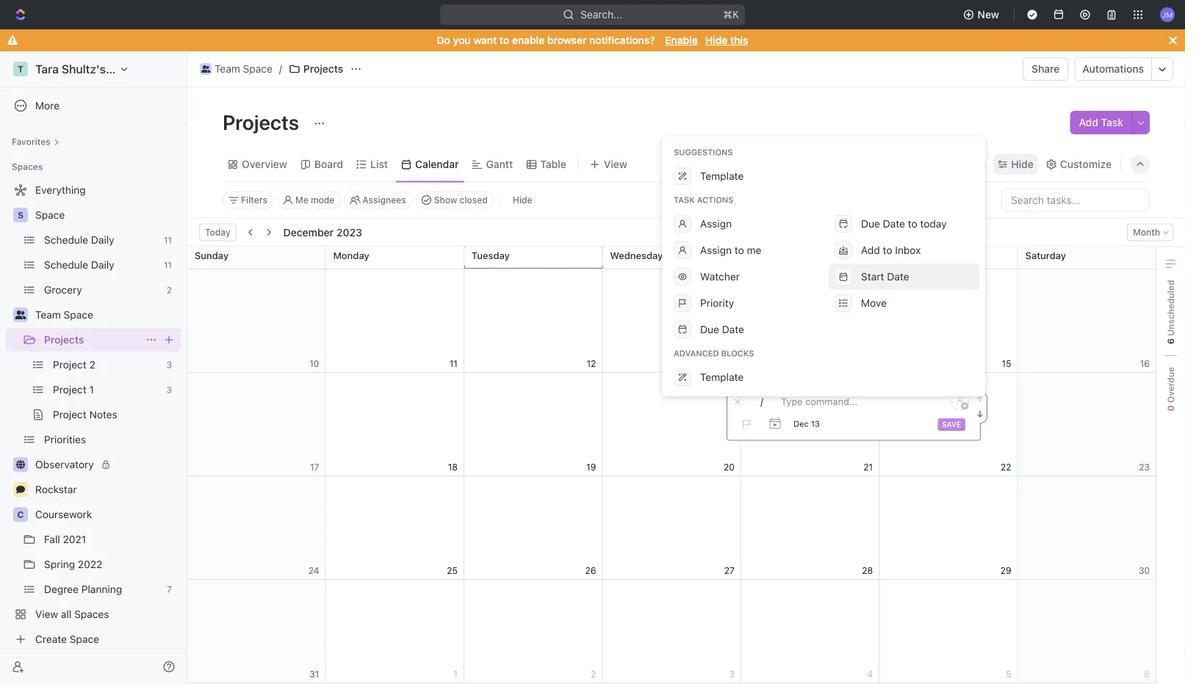 Task type: vqa. For each thing, say whether or not it's contained in the screenshot.
The C
yes



Task type: locate. For each thing, give the bounding box(es) containing it.
due date to today
[[861, 218, 947, 230]]

customize button
[[1041, 154, 1116, 175]]

/
[[279, 63, 282, 75], [761, 397, 764, 408]]

0 horizontal spatial projects link
[[44, 328, 140, 352]]

dec
[[794, 420, 809, 429]]

1 vertical spatial /
[[761, 397, 764, 408]]

search
[[952, 158, 986, 170]]

due
[[861, 218, 880, 230], [700, 324, 719, 336]]

0 horizontal spatial team
[[35, 309, 61, 321]]

show closed button
[[416, 191, 494, 209]]

28
[[862, 566, 873, 576]]

user group image inside sidebar navigation
[[15, 311, 26, 320]]

monday
[[333, 250, 369, 261]]

1 vertical spatial team
[[35, 309, 61, 321]]

1 vertical spatial due
[[700, 324, 719, 336]]

dec 13
[[794, 420, 820, 429]]

13 down due date
[[725, 359, 735, 369]]

date for due date to today
[[883, 218, 905, 230]]

template up actions
[[700, 170, 744, 182]]

1 vertical spatial task
[[674, 195, 695, 205]]

0 vertical spatial space
[[243, 63, 273, 75]]

1 horizontal spatial projects link
[[285, 60, 347, 78]]

assign for assign
[[700, 218, 732, 230]]

1 vertical spatial team space link
[[35, 303, 178, 327]]

1 horizontal spatial 13
[[811, 420, 820, 429]]

thursday
[[749, 250, 791, 261]]

2 row from the top
[[187, 269, 1157, 373]]

1 vertical spatial 13
[[811, 420, 820, 429]]

0 vertical spatial 13
[[725, 359, 735, 369]]

0 vertical spatial projects
[[303, 63, 343, 75]]

due up add to inbox
[[861, 218, 880, 230]]

projects link
[[285, 60, 347, 78], [44, 328, 140, 352]]

2 vertical spatial projects
[[44, 334, 84, 346]]

me
[[747, 244, 762, 256]]

task actions
[[674, 195, 734, 205]]

1 vertical spatial assign
[[700, 244, 732, 256]]

1 vertical spatial template
[[700, 371, 744, 384]]

hide right 'search'
[[1011, 158, 1034, 170]]

6 up the overdue
[[1166, 339, 1176, 345]]

show
[[434, 195, 457, 205]]

advanced
[[674, 349, 719, 359]]

space, , element
[[13, 208, 28, 223]]

13 right the dec
[[811, 420, 820, 429]]

0 vertical spatial projects link
[[285, 60, 347, 78]]

1 horizontal spatial team space link
[[196, 60, 276, 78]]

assign down actions
[[700, 218, 732, 230]]

1 horizontal spatial team
[[215, 63, 240, 75]]

6 up 'watcher'
[[729, 255, 735, 265]]

hide button
[[994, 154, 1038, 175]]

0 horizontal spatial team space
[[35, 309, 93, 321]]

template
[[700, 170, 744, 182], [700, 371, 744, 384]]

do you want to enable browser notifications? enable hide this
[[437, 34, 748, 46]]

Search tasks... text field
[[1002, 189, 1149, 211]]

26
[[585, 566, 596, 576]]

2 horizontal spatial hide
[[1011, 158, 1034, 170]]

add up start
[[861, 244, 880, 256]]

2 vertical spatial hide
[[513, 195, 532, 205]]

2 assign from the top
[[700, 244, 732, 256]]

due for due date to today
[[861, 218, 880, 230]]

task up customize
[[1101, 116, 1124, 129]]

31
[[310, 669, 319, 680]]

1 vertical spatial date
[[887, 271, 909, 283]]

3 row from the top
[[187, 373, 1157, 477]]

hide left this
[[705, 34, 728, 46]]

table link
[[537, 154, 566, 175]]

grid
[[187, 40, 1157, 685]]

automations
[[1083, 63, 1144, 75]]

5
[[591, 255, 596, 265]]

add
[[1079, 116, 1099, 129], [861, 244, 880, 256]]

22
[[1001, 462, 1012, 473]]

1 horizontal spatial user group image
[[201, 65, 210, 73]]

1 horizontal spatial /
[[761, 397, 764, 408]]

0 vertical spatial assign
[[700, 218, 732, 230]]

task
[[1101, 116, 1124, 129], [674, 195, 695, 205]]

notifications?
[[589, 34, 655, 46]]

c
[[17, 510, 24, 520]]

1 vertical spatial projects link
[[44, 328, 140, 352]]

add task button
[[1070, 111, 1132, 134]]

projects
[[303, 63, 343, 75], [223, 110, 304, 134], [44, 334, 84, 346]]

date down friday
[[887, 271, 909, 283]]

1 vertical spatial add
[[861, 244, 880, 256]]

add inside button
[[1079, 116, 1099, 129]]

1 vertical spatial 6
[[1166, 339, 1176, 345]]

1 horizontal spatial add
[[1079, 116, 1099, 129]]

assignees
[[363, 195, 406, 205]]

row containing 24
[[187, 477, 1157, 580]]

show closed
[[434, 195, 488, 205]]

0 horizontal spatial 6
[[729, 255, 735, 265]]

add up customize
[[1079, 116, 1099, 129]]

0 horizontal spatial due
[[700, 324, 719, 336]]

due up advanced blocks
[[700, 324, 719, 336]]

25
[[447, 566, 458, 576]]

18
[[448, 462, 458, 473]]

30
[[1139, 566, 1150, 576]]

template down advanced blocks
[[700, 371, 744, 384]]

hide
[[705, 34, 728, 46], [1011, 158, 1034, 170], [513, 195, 532, 205]]

1 horizontal spatial due
[[861, 218, 880, 230]]

4 row from the top
[[187, 477, 1157, 580]]

1 assign from the top
[[700, 218, 732, 230]]

you
[[453, 34, 471, 46]]

0 vertical spatial template
[[700, 170, 744, 182]]

1 vertical spatial team space
[[35, 309, 93, 321]]

row
[[187, 166, 1157, 269], [187, 269, 1157, 373], [187, 373, 1157, 477], [187, 477, 1157, 580]]

1 template from the top
[[700, 170, 744, 182]]

0 vertical spatial task
[[1101, 116, 1124, 129]]

enable
[[665, 34, 698, 46]]

21
[[864, 462, 873, 473]]

0 vertical spatial date
[[883, 218, 905, 230]]

enable
[[512, 34, 545, 46]]

0 vertical spatial 6
[[729, 255, 735, 265]]

12
[[587, 359, 596, 369]]

tree inside sidebar navigation
[[6, 179, 181, 652]]

to right 'want' at the top left of page
[[500, 34, 509, 46]]

0 vertical spatial add
[[1079, 116, 1099, 129]]

1 row from the top
[[187, 166, 1157, 269]]

0 vertical spatial user group image
[[201, 65, 210, 73]]

0 horizontal spatial team space link
[[35, 303, 178, 327]]

0 horizontal spatial hide
[[513, 195, 532, 205]]

0 horizontal spatial task
[[674, 195, 695, 205]]

date up the blocks
[[722, 324, 744, 336]]

1 horizontal spatial task
[[1101, 116, 1124, 129]]

1 horizontal spatial team space
[[215, 63, 273, 75]]

date up add to inbox
[[883, 218, 905, 230]]

⌘k
[[723, 8, 739, 21]]

task inside button
[[1101, 116, 1124, 129]]

automations button
[[1075, 58, 1152, 80]]

suggestions
[[674, 148, 733, 157]]

favorites
[[12, 137, 51, 147]]

11
[[450, 359, 458, 369]]

tree
[[6, 179, 181, 652]]

1 vertical spatial hide
[[1011, 158, 1034, 170]]

s
[[18, 210, 24, 220]]

0 vertical spatial due
[[861, 218, 880, 230]]

user group image
[[201, 65, 210, 73], [15, 311, 26, 320]]

20
[[724, 462, 735, 473]]

this
[[730, 34, 748, 46]]

gantt link
[[483, 154, 513, 175]]

0 horizontal spatial /
[[279, 63, 282, 75]]

task left actions
[[674, 195, 695, 205]]

add task
[[1079, 116, 1124, 129]]

date for due date
[[722, 324, 744, 336]]

0 horizontal spatial user group image
[[15, 311, 26, 320]]

date
[[883, 218, 905, 230], [887, 271, 909, 283], [722, 324, 744, 336]]

coursework, , element
[[13, 508, 28, 522]]

wednesday
[[610, 250, 663, 261]]

dec 13 button
[[794, 420, 820, 430]]

set priority image
[[735, 414, 757, 436]]

assign up 'watcher'
[[700, 244, 732, 256]]

new
[[978, 8, 999, 21]]

31 row
[[187, 580, 1157, 684]]

1 horizontal spatial hide
[[705, 34, 728, 46]]

15
[[1002, 359, 1012, 369]]

start date
[[861, 271, 909, 283]]

watcher
[[700, 271, 740, 283]]

hide down gantt
[[513, 195, 532, 205]]

2 vertical spatial date
[[722, 324, 744, 336]]

0 horizontal spatial add
[[861, 244, 880, 256]]

blocks
[[721, 349, 754, 359]]

closed
[[460, 195, 488, 205]]

6 inside grid
[[729, 255, 735, 265]]

assign
[[700, 218, 732, 230], [700, 244, 732, 256]]

inbox
[[895, 244, 921, 256]]

0 horizontal spatial 13
[[725, 359, 735, 369]]

tree containing space
[[6, 179, 181, 652]]

0 vertical spatial /
[[279, 63, 282, 75]]

0 vertical spatial team space
[[215, 63, 273, 75]]

team
[[215, 63, 240, 75], [35, 309, 61, 321]]

gantt
[[486, 158, 513, 170]]

set priority element
[[735, 414, 757, 436]]

move
[[861, 297, 887, 309]]

1 vertical spatial user group image
[[15, 311, 26, 320]]



Task type: describe. For each thing, give the bounding box(es) containing it.
coursework
[[35, 509, 92, 521]]

unscheduled
[[1166, 280, 1176, 339]]

to left me
[[735, 244, 744, 256]]

row containing 17
[[187, 373, 1157, 477]]

calendar link
[[412, 154, 459, 175]]

saturday
[[1026, 250, 1066, 261]]

new button
[[957, 3, 1008, 26]]

0 vertical spatial hide
[[705, 34, 728, 46]]

want
[[473, 34, 497, 46]]

start
[[861, 271, 884, 283]]

29
[[1001, 566, 1012, 576]]

coursework link
[[35, 503, 178, 527]]

to right 7
[[883, 244, 892, 256]]

share
[[1032, 63, 1060, 75]]

list
[[370, 158, 388, 170]]

today button
[[199, 224, 236, 241]]

table
[[540, 158, 566, 170]]

assign to me
[[700, 244, 762, 256]]

board
[[314, 158, 343, 170]]

today
[[205, 227, 230, 238]]

add to inbox
[[861, 244, 921, 256]]

search...
[[581, 8, 622, 21]]

0
[[1166, 406, 1176, 412]]

board link
[[311, 154, 343, 175]]

add for add task
[[1079, 116, 1099, 129]]

actions
[[697, 195, 734, 205]]

overview
[[242, 158, 287, 170]]

priority
[[700, 297, 734, 309]]

2 vertical spatial space
[[64, 309, 93, 321]]

spaces
[[12, 162, 43, 172]]

0 vertical spatial team space link
[[196, 60, 276, 78]]

search button
[[933, 154, 991, 175]]

date for start date
[[887, 271, 909, 283]]

hide inside dropdown button
[[1011, 158, 1034, 170]]

24
[[308, 566, 319, 576]]

save
[[942, 421, 961, 429]]

10
[[310, 359, 319, 369]]

hide button
[[507, 191, 538, 209]]

browser
[[547, 34, 587, 46]]

27
[[724, 566, 735, 576]]

2 template from the top
[[700, 371, 744, 384]]

overdue
[[1166, 367, 1176, 406]]

due date
[[700, 324, 744, 336]]

grid containing sunday
[[187, 40, 1157, 685]]

sunday
[[195, 250, 229, 261]]

23
[[1139, 462, 1150, 473]]

space link
[[35, 204, 178, 227]]

7
[[868, 255, 873, 265]]

projects inside sidebar navigation
[[44, 334, 84, 346]]

17
[[310, 462, 319, 473]]

to left today
[[908, 218, 918, 230]]

16
[[1140, 359, 1150, 369]]

13 inside "dropdown button"
[[811, 420, 820, 429]]

assignees button
[[344, 191, 413, 209]]

add for add to inbox
[[861, 244, 880, 256]]

1 vertical spatial projects
[[223, 110, 304, 134]]

overview link
[[239, 154, 287, 175]]

team inside sidebar navigation
[[35, 309, 61, 321]]

sidebar navigation
[[0, 51, 187, 685]]

team space inside sidebar navigation
[[35, 309, 93, 321]]

advanced blocks
[[674, 349, 754, 359]]

calendar
[[415, 158, 459, 170]]

row containing 10
[[187, 269, 1157, 373]]

friday
[[887, 250, 915, 261]]

customize
[[1060, 158, 1112, 170]]

1 horizontal spatial 6
[[1166, 339, 1176, 345]]

row containing 5
[[187, 166, 1157, 269]]

today
[[920, 218, 947, 230]]

19
[[586, 462, 596, 473]]

due for due date
[[700, 324, 719, 336]]

list link
[[367, 154, 388, 175]]

1 vertical spatial space
[[35, 209, 65, 221]]

assign for assign to me
[[700, 244, 732, 256]]

do
[[437, 34, 450, 46]]

tuesday
[[472, 250, 510, 261]]

hide inside button
[[513, 195, 532, 205]]

0 vertical spatial team
[[215, 63, 240, 75]]



